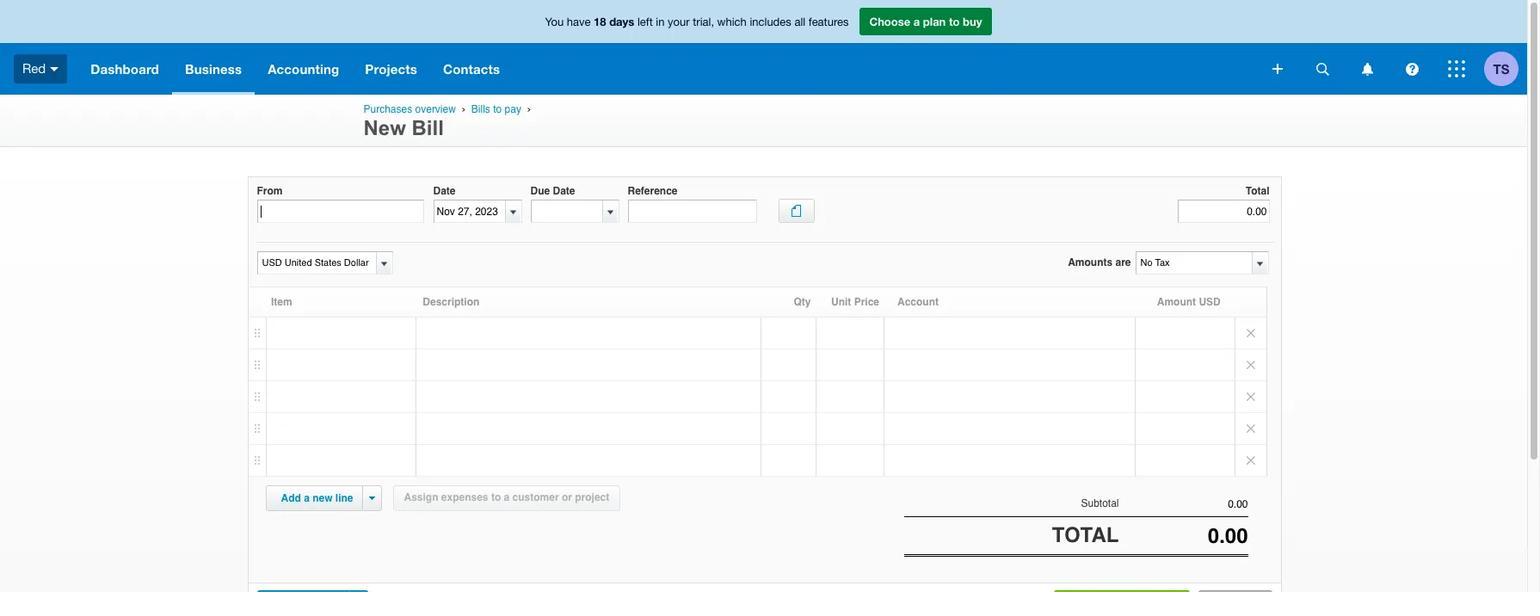 Task type: describe. For each thing, give the bounding box(es) containing it.
1 horizontal spatial svg image
[[1362, 62, 1373, 75]]

new
[[364, 116, 406, 139]]

2 delete line item image from the top
[[1235, 381, 1266, 412]]

Reference text field
[[628, 200, 757, 223]]

contacts button
[[430, 43, 513, 95]]

reference
[[628, 185, 678, 197]]

due date
[[531, 185, 575, 197]]

subtotal
[[1081, 497, 1119, 509]]

dashboard link
[[78, 43, 172, 95]]

projects button
[[352, 43, 430, 95]]

which
[[717, 15, 747, 28]]

total
[[1246, 185, 1270, 197]]

bill
[[412, 116, 444, 139]]

account
[[898, 296, 939, 308]]

left
[[638, 15, 653, 28]]

unit
[[831, 296, 851, 308]]

Total text field
[[1178, 200, 1270, 223]]

1 delete line item image from the top
[[1235, 318, 1266, 349]]

amounts
[[1068, 256, 1113, 269]]

you have 18 days left in your trial, which includes all features
[[545, 15, 849, 28]]

features
[[809, 15, 849, 28]]

to inside the assign expenses to a customer or project link
[[491, 491, 501, 503]]

1 horizontal spatial a
[[504, 491, 510, 503]]

a for line
[[304, 492, 310, 504]]

amounts are
[[1068, 256, 1131, 269]]

bills to pay link
[[472, 103, 521, 115]]

1 date from the left
[[433, 185, 456, 197]]

2 › from the left
[[527, 103, 531, 114]]

purchases
[[364, 103, 412, 115]]

in
[[656, 15, 665, 28]]

Date text field
[[434, 201, 506, 222]]

purchases overview link
[[364, 103, 456, 115]]

new
[[313, 492, 333, 504]]

includes
[[750, 15, 792, 28]]

1 › from the left
[[462, 103, 466, 114]]

overview
[[415, 103, 456, 115]]

due
[[531, 185, 550, 197]]

more add line options... image
[[369, 497, 375, 500]]

projects
[[365, 61, 417, 77]]

business button
[[172, 43, 255, 95]]

qty
[[794, 296, 811, 308]]

ts
[[1494, 61, 1510, 76]]

description
[[423, 296, 480, 308]]

add
[[281, 492, 301, 504]]

pay
[[505, 103, 521, 115]]

project
[[575, 491, 610, 503]]

usd
[[1199, 296, 1221, 308]]

add a new line
[[281, 492, 353, 504]]

business
[[185, 61, 242, 77]]



Task type: vqa. For each thing, say whether or not it's contained in the screenshot.
save
no



Task type: locate. For each thing, give the bounding box(es) containing it.
a left the plan at the top right of page
[[914, 15, 920, 28]]

purchases overview › bills to pay › new bill
[[364, 103, 534, 139]]

customer
[[513, 491, 559, 503]]

0 horizontal spatial date
[[433, 185, 456, 197]]

all
[[795, 15, 806, 28]]

3 delete line item image from the top
[[1235, 445, 1266, 476]]

to right expenses
[[491, 491, 501, 503]]

dashboard
[[91, 61, 159, 77]]

contacts
[[443, 61, 500, 77]]

1 vertical spatial delete line item image
[[1235, 381, 1266, 412]]

add a new line link
[[271, 486, 364, 510]]

from
[[257, 185, 283, 197]]

a left customer at the left of the page
[[504, 491, 510, 503]]

Due Date text field
[[531, 201, 603, 222]]

to inside banner
[[949, 15, 960, 28]]

0 vertical spatial delete line item image
[[1235, 318, 1266, 349]]

you
[[545, 15, 564, 28]]

plan
[[923, 15, 946, 28]]

2 delete line item image from the top
[[1235, 413, 1266, 444]]

0 vertical spatial delete line item image
[[1235, 349, 1266, 380]]

red button
[[0, 43, 78, 95]]

2 horizontal spatial a
[[914, 15, 920, 28]]

price
[[854, 296, 880, 308]]

a left new
[[304, 492, 310, 504]]

assign expenses to a customer or project link
[[393, 485, 621, 511]]

›
[[462, 103, 466, 114], [527, 103, 531, 114]]

to left pay
[[493, 103, 502, 115]]

choose
[[870, 15, 911, 28]]

accounting
[[268, 61, 339, 77]]

0 horizontal spatial svg image
[[50, 67, 59, 71]]

banner
[[0, 0, 1528, 95]]

delete line item image
[[1235, 349, 1266, 380], [1235, 381, 1266, 412], [1235, 445, 1266, 476]]

0 horizontal spatial a
[[304, 492, 310, 504]]

banner containing ts
[[0, 0, 1528, 95]]

a inside add a new line link
[[304, 492, 310, 504]]

› left bills
[[462, 103, 466, 114]]

assign
[[404, 491, 439, 503]]

2 vertical spatial delete line item image
[[1235, 445, 1266, 476]]

1 delete line item image from the top
[[1235, 349, 1266, 380]]

item
[[271, 296, 292, 308]]

choose a plan to buy
[[870, 15, 982, 28]]

1 horizontal spatial date
[[553, 185, 575, 197]]

svg image inside red popup button
[[50, 67, 59, 71]]

1 vertical spatial to
[[493, 103, 502, 115]]

2 date from the left
[[553, 185, 575, 197]]

svg image
[[1362, 62, 1373, 75], [50, 67, 59, 71]]

or
[[562, 491, 572, 503]]

18
[[594, 15, 606, 28]]

amount
[[1157, 296, 1196, 308]]

total
[[1052, 523, 1119, 548]]

a
[[914, 15, 920, 28], [504, 491, 510, 503], [304, 492, 310, 504]]

0 horizontal spatial ›
[[462, 103, 466, 114]]

assign expenses to a customer or project
[[404, 491, 610, 503]]

› right pay
[[527, 103, 531, 114]]

ts button
[[1485, 43, 1528, 95]]

days
[[609, 15, 635, 28]]

to left the buy
[[949, 15, 960, 28]]

amount usd
[[1157, 296, 1221, 308]]

1 horizontal spatial ›
[[527, 103, 531, 114]]

delete line item image
[[1235, 318, 1266, 349], [1235, 413, 1266, 444]]

a inside banner
[[914, 15, 920, 28]]

date up date text field
[[433, 185, 456, 197]]

svg image
[[1448, 60, 1466, 77], [1316, 62, 1329, 75], [1406, 62, 1419, 75], [1273, 64, 1283, 74]]

line
[[335, 492, 353, 504]]

to inside purchases overview › bills to pay › new bill
[[493, 103, 502, 115]]

2 vertical spatial to
[[491, 491, 501, 503]]

unit price
[[831, 296, 880, 308]]

are
[[1116, 256, 1131, 269]]

to
[[949, 15, 960, 28], [493, 103, 502, 115], [491, 491, 501, 503]]

bills
[[472, 103, 490, 115]]

red
[[22, 61, 46, 76]]

expenses
[[441, 491, 488, 503]]

date
[[433, 185, 456, 197], [553, 185, 575, 197]]

None text field
[[258, 252, 374, 274], [1136, 252, 1252, 274], [258, 252, 374, 274], [1136, 252, 1252, 274]]

accounting button
[[255, 43, 352, 95]]

1 vertical spatial delete line item image
[[1235, 413, 1266, 444]]

your
[[668, 15, 690, 28]]

date up due date text box
[[553, 185, 575, 197]]

buy
[[963, 15, 982, 28]]

trial,
[[693, 15, 714, 28]]

0 vertical spatial to
[[949, 15, 960, 28]]

have
[[567, 15, 591, 28]]

a for to
[[914, 15, 920, 28]]

None text field
[[257, 200, 424, 223], [1119, 498, 1248, 510], [1119, 524, 1248, 548], [257, 200, 424, 223], [1119, 498, 1248, 510], [1119, 524, 1248, 548]]



